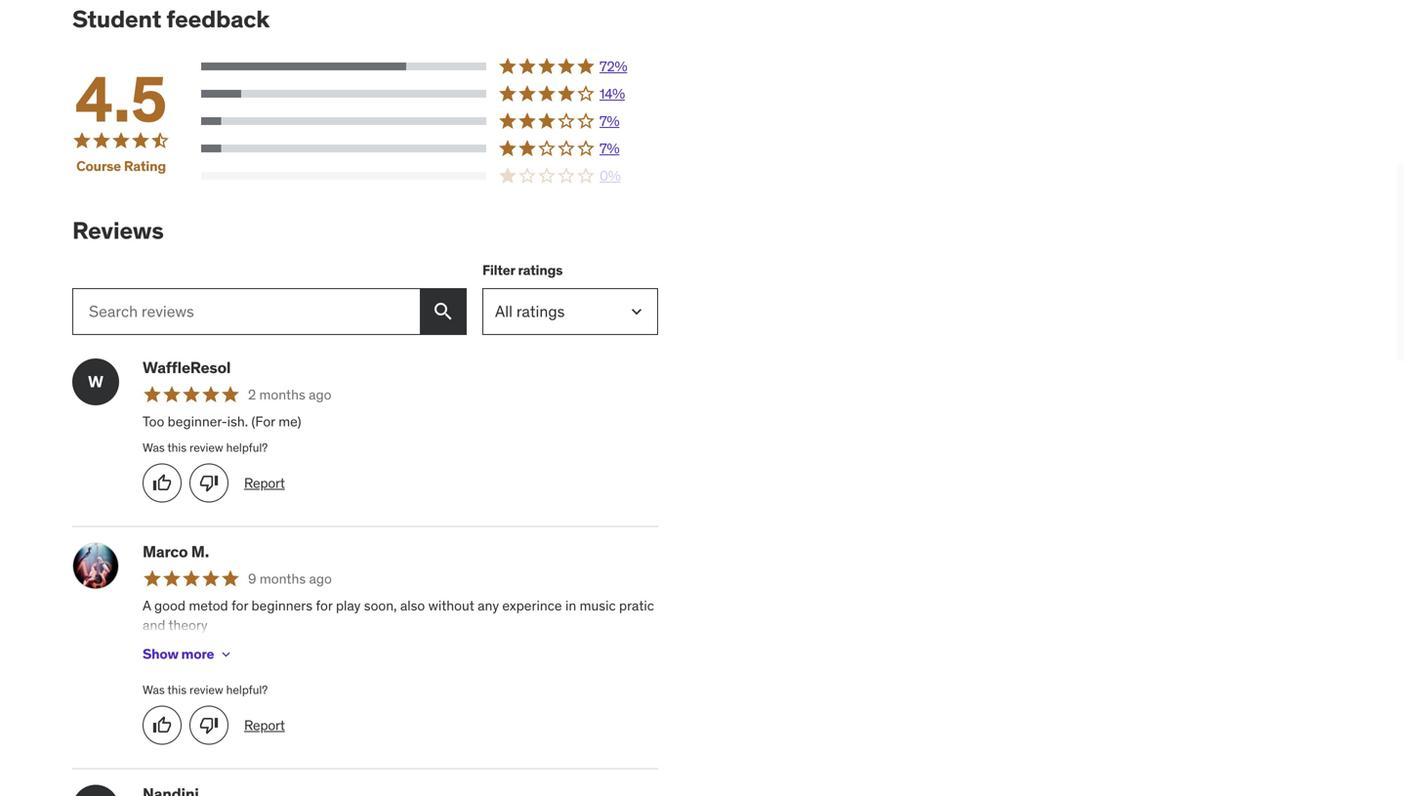 Task type: vqa. For each thing, say whether or not it's contained in the screenshot.
With inside the Build Ready-For-Anything Teams See Why Leading Organizations Choose To Learn With Udemy Business.
no



Task type: locate. For each thing, give the bounding box(es) containing it.
was down too
[[143, 440, 165, 455]]

was this review helpful? down beginner- on the bottom
[[143, 440, 268, 455]]

7% down '14%'
[[600, 112, 620, 130]]

1 vertical spatial mark as unhelpful image
[[199, 716, 219, 735]]

1 7% button from the top
[[201, 112, 658, 131]]

1 horizontal spatial for
[[316, 597, 333, 615]]

7%
[[600, 112, 620, 130], [600, 140, 620, 157]]

1 mark as helpful image from the top
[[152, 473, 172, 493]]

student feedback
[[72, 4, 270, 34]]

7% for 2nd 7% button from the bottom of the page
[[600, 112, 620, 130]]

2 was this review helpful? from the top
[[143, 682, 268, 697]]

0 vertical spatial mark as unhelpful image
[[199, 473, 219, 493]]

2 review from the top
[[190, 682, 223, 697]]

2 report from the top
[[244, 716, 285, 734]]

1 review from the top
[[190, 440, 223, 455]]

this
[[167, 440, 187, 455], [167, 682, 187, 697]]

for down 9
[[232, 597, 248, 615]]

1 vertical spatial report
[[244, 716, 285, 734]]

mark as unhelpful image down more
[[199, 716, 219, 735]]

mark as helpful image down the show
[[152, 716, 172, 735]]

experince
[[502, 597, 562, 615]]

report button for waffleresol
[[244, 473, 285, 493]]

ratings
[[518, 261, 563, 279]]

0 vertical spatial ago
[[309, 386, 332, 403]]

mark as helpful image for marco m.
[[152, 716, 172, 735]]

1 vertical spatial months
[[260, 570, 306, 587]]

2 mark as unhelpful image from the top
[[199, 716, 219, 735]]

2 mark as helpful image from the top
[[152, 716, 172, 735]]

2 was from the top
[[143, 682, 165, 697]]

for
[[232, 597, 248, 615], [316, 597, 333, 615]]

course
[[76, 157, 121, 175]]

0 vertical spatial this
[[167, 440, 187, 455]]

2 helpful? from the top
[[226, 682, 268, 697]]

helpful? down ish.
[[226, 440, 268, 455]]

marco
[[143, 542, 188, 562]]

0 vertical spatial was this review helpful?
[[143, 440, 268, 455]]

report for waffleresol
[[244, 474, 285, 492]]

1 vertical spatial mark as helpful image
[[152, 716, 172, 735]]

2 ago from the top
[[309, 570, 332, 587]]

mark as unhelpful image down beginner- on the bottom
[[199, 473, 219, 493]]

this for waffleresol
[[167, 440, 187, 455]]

2 7% from the top
[[600, 140, 620, 157]]

report button
[[244, 473, 285, 493], [244, 716, 285, 735]]

0 vertical spatial helpful?
[[226, 440, 268, 455]]

beginners
[[252, 597, 313, 615]]

7% button down the 14% button
[[201, 112, 658, 131]]

0 vertical spatial review
[[190, 440, 223, 455]]

music
[[580, 597, 616, 615]]

was this review helpful? down more
[[143, 682, 268, 697]]

2 report button from the top
[[244, 716, 285, 735]]

1 vertical spatial 7% button
[[201, 139, 658, 158]]

was for marco m.
[[143, 682, 165, 697]]

this down 'show more'
[[167, 682, 187, 697]]

1 was this review helpful? from the top
[[143, 440, 268, 455]]

ago
[[309, 386, 332, 403], [309, 570, 332, 587]]

1 months from the top
[[259, 386, 305, 403]]

1 vertical spatial review
[[190, 682, 223, 697]]

2 this from the top
[[167, 682, 187, 697]]

for left play
[[316, 597, 333, 615]]

helpful? for waffleresol
[[226, 440, 268, 455]]

1 this from the top
[[167, 440, 187, 455]]

1 vertical spatial ago
[[309, 570, 332, 587]]

mark as helpful image down too
[[152, 473, 172, 493]]

0 horizontal spatial for
[[232, 597, 248, 615]]

was
[[143, 440, 165, 455], [143, 682, 165, 697]]

this down beginner- on the bottom
[[167, 440, 187, 455]]

2 months from the top
[[260, 570, 306, 587]]

months
[[259, 386, 305, 403], [260, 570, 306, 587]]

helpful?
[[226, 440, 268, 455], [226, 682, 268, 697]]

7% up 0%
[[600, 140, 620, 157]]

months for waffleresol
[[259, 386, 305, 403]]

show more
[[143, 645, 214, 663]]

14%
[[600, 85, 625, 102]]

1 vertical spatial helpful?
[[226, 682, 268, 697]]

review down more
[[190, 682, 223, 697]]

1 vertical spatial 7%
[[600, 140, 620, 157]]

7% button
[[201, 112, 658, 131], [201, 139, 658, 158]]

months up me)
[[259, 386, 305, 403]]

was this review helpful?
[[143, 440, 268, 455], [143, 682, 268, 697]]

mark as helpful image
[[152, 473, 172, 493], [152, 716, 172, 735]]

review down beginner- on the bottom
[[190, 440, 223, 455]]

filter
[[482, 261, 515, 279]]

0 vertical spatial 7% button
[[201, 112, 658, 131]]

was for waffleresol
[[143, 440, 165, 455]]

9 months ago
[[248, 570, 332, 587]]

1 helpful? from the top
[[226, 440, 268, 455]]

1 vertical spatial was
[[143, 682, 165, 697]]

ago up beginners
[[309, 570, 332, 587]]

rating
[[124, 157, 166, 175]]

1 report from the top
[[244, 474, 285, 492]]

1 was from the top
[[143, 440, 165, 455]]

was this review helpful? for waffleresol
[[143, 440, 268, 455]]

0 vertical spatial 7%
[[600, 112, 620, 130]]

also
[[400, 597, 425, 615]]

xsmall image
[[218, 647, 234, 662]]

course rating
[[76, 157, 166, 175]]

report
[[244, 474, 285, 492], [244, 716, 285, 734]]

ago right the 2
[[309, 386, 332, 403]]

1 for from the left
[[232, 597, 248, 615]]

too
[[143, 413, 164, 430]]

was down the show
[[143, 682, 165, 697]]

w
[[88, 371, 103, 392]]

0 vertical spatial report
[[244, 474, 285, 492]]

marco m.
[[143, 542, 209, 562]]

1 vertical spatial was this review helpful?
[[143, 682, 268, 697]]

0 vertical spatial mark as helpful image
[[152, 473, 172, 493]]

months up beginners
[[260, 570, 306, 587]]

a good metod for beginners for play soon, also without any experince in music pratic and theory
[[143, 597, 654, 634]]

2
[[248, 386, 256, 403]]

0 vertical spatial months
[[259, 386, 305, 403]]

feedback
[[166, 4, 270, 34]]

submit search image
[[432, 300, 455, 323]]

theory
[[168, 616, 208, 634]]

1 vertical spatial report button
[[244, 716, 285, 735]]

helpful? down xsmall icon
[[226, 682, 268, 697]]

1 ago from the top
[[309, 386, 332, 403]]

pratic
[[619, 597, 654, 615]]

7% button up 0% button
[[201, 139, 658, 158]]

1 vertical spatial this
[[167, 682, 187, 697]]

1 report button from the top
[[244, 473, 285, 493]]

metod
[[189, 597, 228, 615]]

7% for 1st 7% button from the bottom
[[600, 140, 620, 157]]

too beginner-ish. (for me)
[[143, 413, 301, 430]]

1 7% from the top
[[600, 112, 620, 130]]

play
[[336, 597, 361, 615]]

mark as unhelpful image
[[199, 473, 219, 493], [199, 716, 219, 735]]

1 mark as unhelpful image from the top
[[199, 473, 219, 493]]

4.5
[[75, 60, 167, 138]]

ish.
[[227, 413, 248, 430]]

Search reviews text field
[[72, 288, 420, 335]]

9
[[248, 570, 256, 587]]

0 vertical spatial was
[[143, 440, 165, 455]]

0 vertical spatial report button
[[244, 473, 285, 493]]

review
[[190, 440, 223, 455], [190, 682, 223, 697]]



Task type: describe. For each thing, give the bounding box(es) containing it.
without
[[428, 597, 474, 615]]

this for marco m.
[[167, 682, 187, 697]]

14% button
[[201, 84, 658, 104]]

72% button
[[201, 57, 658, 76]]

2 months ago
[[248, 386, 332, 403]]

in
[[566, 597, 576, 615]]

beginner-
[[168, 413, 227, 430]]

2 7% button from the top
[[201, 139, 658, 158]]

show more button
[[143, 635, 234, 674]]

reviews
[[72, 216, 164, 245]]

a
[[143, 597, 151, 615]]

any
[[478, 597, 499, 615]]

and
[[143, 616, 165, 634]]

(for
[[251, 413, 275, 430]]

mark as helpful image for waffleresol
[[152, 473, 172, 493]]

mark as unhelpful image for marco m.
[[199, 716, 219, 735]]

review for marco m.
[[190, 682, 223, 697]]

ago for marco m.
[[309, 570, 332, 587]]

filter ratings
[[482, 261, 563, 279]]

review for waffleresol
[[190, 440, 223, 455]]

more
[[181, 645, 214, 663]]

waffleresol
[[143, 357, 231, 377]]

good
[[154, 597, 186, 615]]

was this review helpful? for marco m.
[[143, 682, 268, 697]]

0% button
[[201, 166, 658, 186]]

72%
[[600, 57, 627, 75]]

me)
[[279, 413, 301, 430]]

0%
[[600, 167, 621, 184]]

soon,
[[364, 597, 397, 615]]

report button for marco m.
[[244, 716, 285, 735]]

show
[[143, 645, 179, 663]]

mark as unhelpful image for waffleresol
[[199, 473, 219, 493]]

months for marco m.
[[260, 570, 306, 587]]

helpful? for marco m.
[[226, 682, 268, 697]]

ago for waffleresol
[[309, 386, 332, 403]]

2 for from the left
[[316, 597, 333, 615]]

m.
[[191, 542, 209, 562]]

report for marco m.
[[244, 716, 285, 734]]

student
[[72, 4, 161, 34]]



